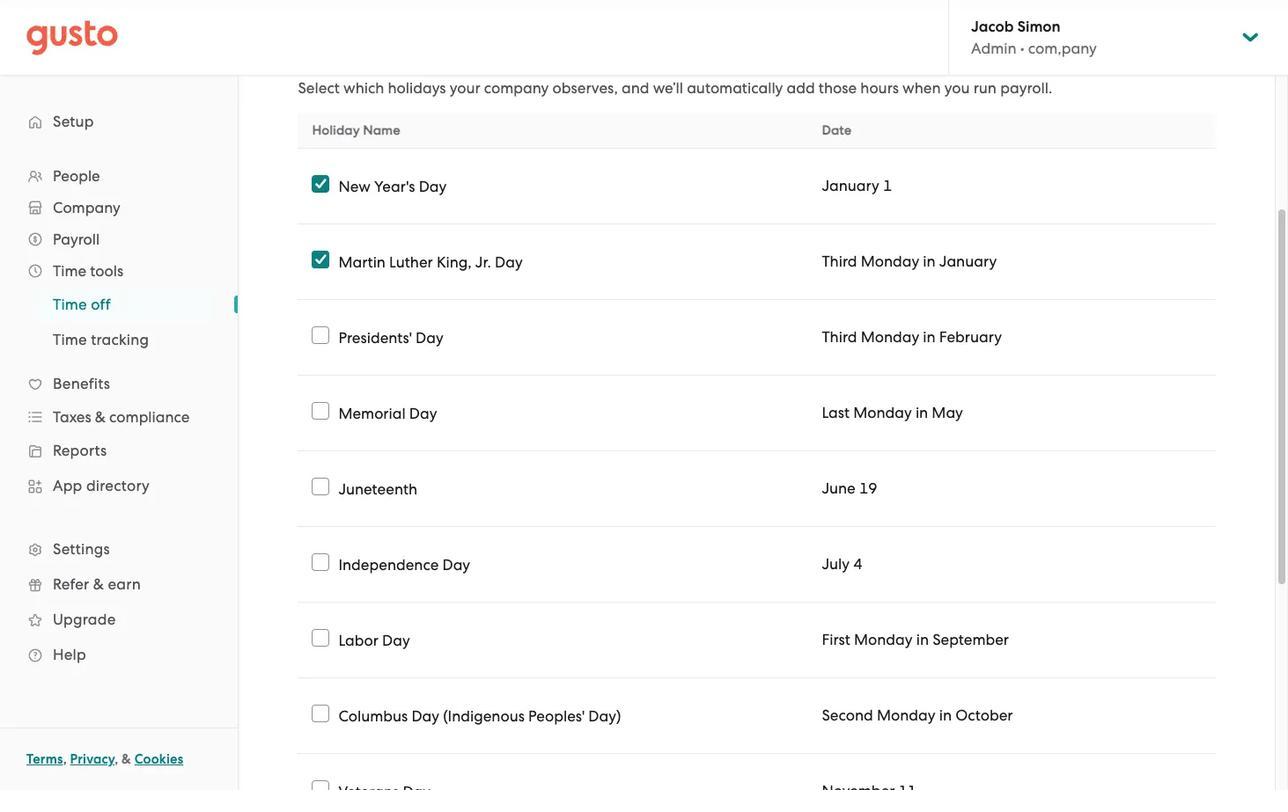 Task type: vqa. For each thing, say whether or not it's contained in the screenshot.
topmost bulk
no



Task type: locate. For each thing, give the bounding box(es) containing it.
day for independence
[[442, 556, 470, 574]]

third down january 1
[[822, 253, 857, 270]]

& right taxes
[[95, 409, 106, 426]]

presidents' day
[[339, 329, 444, 346]]

tracking
[[91, 331, 149, 349]]

time
[[53, 262, 86, 280], [53, 296, 87, 313], [53, 331, 87, 349]]

& left earn
[[93, 576, 104, 593]]

day for columbus
[[412, 708, 439, 725]]

1 vertical spatial january
[[939, 253, 997, 270]]

second
[[822, 707, 873, 725]]

in left may
[[916, 404, 928, 422]]

time tools button
[[18, 255, 220, 287]]

privacy link
[[70, 752, 115, 768]]

3 time from the top
[[53, 331, 87, 349]]

july
[[822, 556, 850, 573]]

king,
[[437, 253, 472, 271]]

2 vertical spatial time
[[53, 331, 87, 349]]

refer & earn link
[[18, 569, 220, 601]]

1 third from the top
[[822, 253, 857, 270]]

list
[[0, 160, 238, 673], [0, 287, 238, 358]]

1 horizontal spatial ,
[[115, 752, 118, 768]]

& left cookies button
[[122, 752, 131, 768]]

day right memorial
[[409, 405, 437, 422]]

monday
[[861, 253, 919, 270], [861, 328, 919, 346], [853, 404, 912, 422], [854, 631, 913, 649], [877, 707, 936, 725]]

home image
[[26, 20, 118, 55]]

admin
[[971, 40, 1017, 57]]

third for third monday in february
[[822, 328, 857, 346]]

day right labor
[[382, 632, 410, 649]]

0 vertical spatial january
[[822, 177, 879, 195]]

First Monday in September checkbox
[[312, 630, 330, 647]]

refer & earn
[[53, 576, 141, 593]]

4
[[853, 556, 862, 573]]

monday right second
[[877, 707, 936, 725]]

time down payroll
[[53, 262, 86, 280]]

time tracking
[[53, 331, 149, 349]]

monday up last monday in may
[[861, 328, 919, 346]]

company
[[53, 199, 120, 217]]

third up last
[[822, 328, 857, 346]]

2 time from the top
[[53, 296, 87, 313]]

1 vertical spatial time
[[53, 296, 87, 313]]

day right independence on the left bottom of the page
[[442, 556, 470, 574]]

July 4 checkbox
[[312, 554, 330, 571]]

jr.
[[475, 253, 491, 271]]

reports
[[53, 442, 107, 460]]

& inside 'dropdown button'
[[95, 409, 106, 426]]

1 vertical spatial &
[[93, 576, 104, 593]]

february
[[939, 328, 1002, 346]]

day right 'year's'
[[419, 177, 447, 195]]

1 vertical spatial third
[[822, 328, 857, 346]]

in left september
[[916, 631, 929, 649]]

time for time tools
[[53, 262, 86, 280]]

time tools
[[53, 262, 123, 280]]

reports link
[[18, 435, 220, 467]]

holiday name
[[312, 122, 400, 138]]

January 1 checkbox
[[312, 175, 330, 193]]

Third Monday in February checkbox
[[312, 327, 330, 344]]

0 vertical spatial time
[[53, 262, 86, 280]]

setup
[[53, 113, 94, 130]]

january
[[822, 177, 879, 195], [939, 253, 997, 270]]

November 11 checkbox
[[312, 781, 330, 791]]

year's
[[374, 177, 415, 195]]

in for october
[[939, 707, 952, 725]]

time down time off
[[53, 331, 87, 349]]

,
[[63, 752, 67, 768], [115, 752, 118, 768]]

gusto navigation element
[[0, 76, 238, 701]]

time left off
[[53, 296, 87, 313]]

in left 'october'
[[939, 707, 952, 725]]

day for memorial
[[409, 405, 437, 422]]

0 horizontal spatial ,
[[63, 752, 67, 768]]

monday for february
[[861, 328, 919, 346]]

monday for january
[[861, 253, 919, 270]]

in left february
[[923, 328, 936, 346]]

19
[[859, 480, 877, 498]]

upgrade
[[53, 611, 116, 629]]

directory
[[86, 477, 150, 495]]

terms
[[26, 752, 63, 768]]

, left cookies button
[[115, 752, 118, 768]]

time inside dropdown button
[[53, 262, 86, 280]]

1 list from the top
[[0, 160, 238, 673]]

july 4
[[822, 556, 862, 573]]

June 19 checkbox
[[312, 478, 330, 496]]

(indigenous
[[443, 708, 525, 725]]

when
[[903, 79, 941, 97]]

monday right last
[[853, 404, 912, 422]]

monday for october
[[877, 707, 936, 725]]

luther
[[389, 253, 433, 271]]

your
[[450, 79, 480, 97]]

we'll
[[653, 79, 683, 97]]

day for labor
[[382, 632, 410, 649]]

terms , privacy , & cookies
[[26, 752, 183, 768]]

monday for may
[[853, 404, 912, 422]]

in
[[923, 253, 936, 270], [923, 328, 936, 346], [916, 404, 928, 422], [916, 631, 929, 649], [939, 707, 952, 725]]

day for presidents'
[[416, 329, 444, 346]]

monday down 1
[[861, 253, 919, 270]]

independence
[[339, 556, 439, 574]]

& for compliance
[[95, 409, 106, 426]]

holidays
[[388, 79, 446, 97]]

columbus
[[339, 708, 408, 725]]

list containing people
[[0, 160, 238, 673]]

labor
[[339, 632, 379, 649]]

day right presidents'
[[416, 329, 444, 346]]

last
[[822, 404, 850, 422]]

help link
[[18, 639, 220, 671]]

upgrade link
[[18, 604, 220, 636]]

jacob simon admin • com,pany
[[971, 18, 1097, 57]]

company button
[[18, 192, 220, 224]]

taxes
[[53, 409, 91, 426]]

january up february
[[939, 253, 997, 270]]

0 horizontal spatial january
[[822, 177, 879, 195]]

in for february
[[923, 328, 936, 346]]

payroll
[[53, 231, 100, 248]]

0 vertical spatial &
[[95, 409, 106, 426]]

1 time from the top
[[53, 262, 86, 280]]

day right columbus on the left bottom of the page
[[412, 708, 439, 725]]

earn
[[108, 576, 141, 593]]

day
[[419, 177, 447, 195], [495, 253, 523, 271], [416, 329, 444, 346], [409, 405, 437, 422], [442, 556, 470, 574], [382, 632, 410, 649], [412, 708, 439, 725]]

columbus day (indigenous peoples' day)
[[339, 708, 621, 725]]

, left privacy
[[63, 752, 67, 768]]

new
[[339, 177, 371, 195]]

peoples'
[[528, 708, 585, 725]]

2 list from the top
[[0, 287, 238, 358]]

monday for september
[[854, 631, 913, 649]]

•
[[1020, 40, 1025, 57]]

in up third monday in february
[[923, 253, 936, 270]]

monday right first
[[854, 631, 913, 649]]

hours
[[861, 79, 899, 97]]

january left 1
[[822, 177, 879, 195]]

simon
[[1018, 18, 1061, 36]]

2 third from the top
[[822, 328, 857, 346]]

0 vertical spatial third
[[822, 253, 857, 270]]

run
[[974, 79, 997, 97]]

time for time off
[[53, 296, 87, 313]]

add
[[787, 79, 815, 97]]

time tracking link
[[32, 324, 220, 356]]

&
[[95, 409, 106, 426], [93, 576, 104, 593], [122, 752, 131, 768]]



Task type: describe. For each thing, give the bounding box(es) containing it.
third monday in january
[[822, 253, 997, 270]]

second monday in october
[[822, 707, 1013, 725]]

people button
[[18, 160, 220, 192]]

martin luther king, jr. day
[[339, 253, 523, 271]]

Last Monday in May checkbox
[[312, 402, 330, 420]]

september
[[933, 631, 1009, 649]]

october
[[956, 707, 1013, 725]]

first monday in september
[[822, 631, 1009, 649]]

setup link
[[18, 106, 220, 137]]

time off link
[[32, 289, 220, 321]]

you
[[945, 79, 970, 97]]

privacy
[[70, 752, 115, 768]]

new year's day
[[339, 177, 447, 195]]

time for time tracking
[[53, 331, 87, 349]]

payroll.
[[1000, 79, 1052, 97]]

memorial day
[[339, 405, 437, 422]]

& for earn
[[93, 576, 104, 593]]

Second Monday in October checkbox
[[312, 705, 330, 723]]

select which holidays your company observes, and we'll automatically add those hours when you run payroll.
[[298, 79, 1052, 97]]

in for january
[[923, 253, 936, 270]]

settings link
[[18, 534, 220, 565]]

app directory
[[53, 477, 150, 495]]

which
[[343, 79, 384, 97]]

january 1
[[822, 177, 892, 195]]

off
[[91, 296, 111, 313]]

third for third monday in january
[[822, 253, 857, 270]]

day right jr.
[[495, 253, 523, 271]]

first
[[822, 631, 850, 649]]

name
[[363, 122, 400, 138]]

labor day
[[339, 632, 410, 649]]

benefits
[[53, 375, 110, 393]]

benefits link
[[18, 368, 220, 400]]

1
[[883, 177, 892, 195]]

memorial
[[339, 405, 406, 422]]

company
[[484, 79, 549, 97]]

2 , from the left
[[115, 752, 118, 768]]

help
[[53, 646, 86, 664]]

observes,
[[553, 79, 618, 97]]

app
[[53, 477, 82, 495]]

tools
[[90, 262, 123, 280]]

taxes & compliance button
[[18, 402, 220, 433]]

taxes & compliance
[[53, 409, 190, 426]]

independence day
[[339, 556, 470, 574]]

martin
[[339, 253, 386, 271]]

settings
[[53, 541, 110, 558]]

refer
[[53, 576, 89, 593]]

Third Monday in January checkbox
[[312, 251, 330, 269]]

presidents'
[[339, 329, 412, 346]]

last monday in may
[[822, 404, 963, 422]]

june
[[822, 480, 856, 498]]

jacob
[[971, 18, 1014, 36]]

com,pany
[[1028, 40, 1097, 57]]

compliance
[[109, 409, 190, 426]]

day)
[[589, 708, 621, 725]]

app directory link
[[18, 470, 220, 502]]

and
[[622, 79, 649, 97]]

list containing time off
[[0, 287, 238, 358]]

automatically
[[687, 79, 783, 97]]

1 , from the left
[[63, 752, 67, 768]]

terms link
[[26, 752, 63, 768]]

in for september
[[916, 631, 929, 649]]

1 horizontal spatial january
[[939, 253, 997, 270]]

cookies
[[135, 752, 183, 768]]

2 vertical spatial &
[[122, 752, 131, 768]]

select
[[298, 79, 340, 97]]

june 19
[[822, 480, 877, 498]]

in for may
[[916, 404, 928, 422]]

holiday
[[312, 122, 360, 138]]

date
[[822, 122, 852, 138]]

payroll button
[[18, 224, 220, 255]]

those
[[819, 79, 857, 97]]

juneteenth
[[339, 480, 417, 498]]

people
[[53, 167, 100, 185]]



